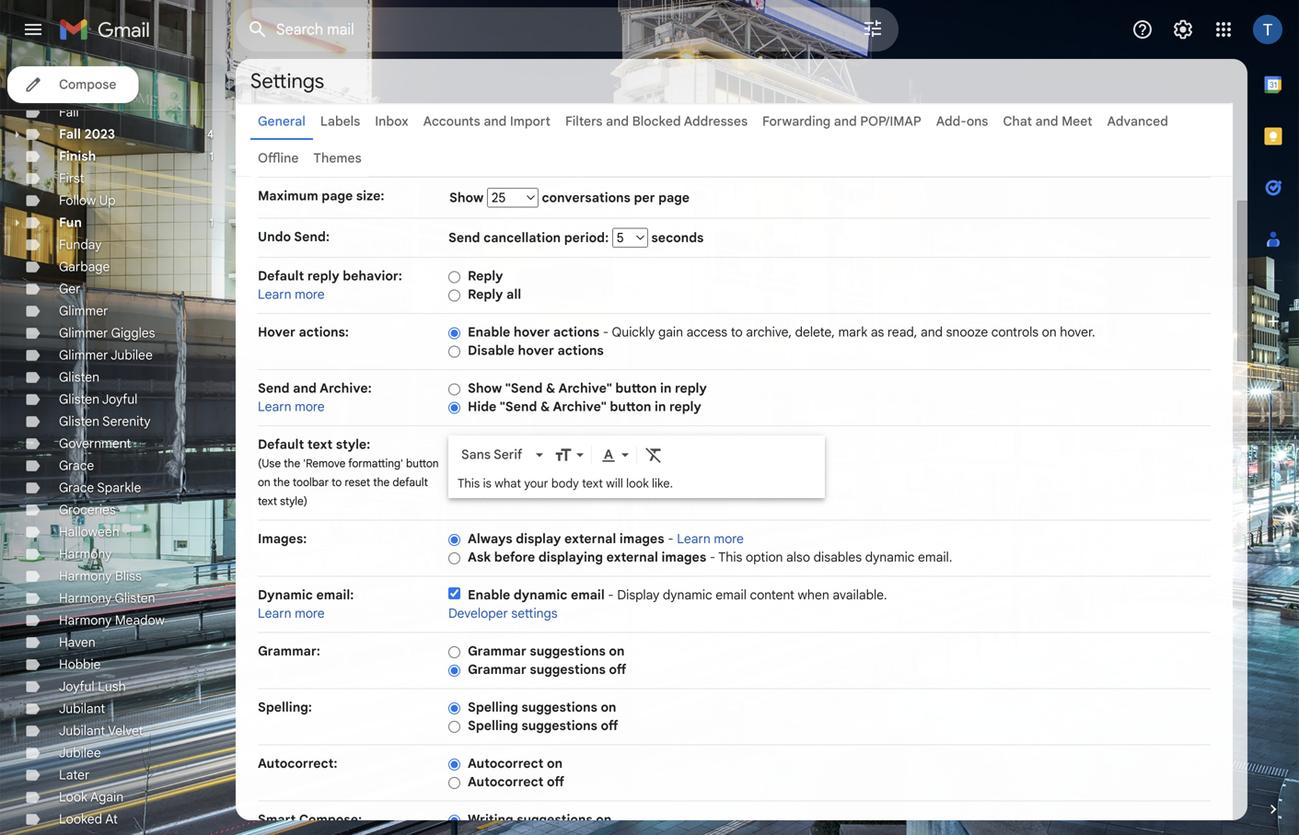 Task type: vqa. For each thing, say whether or not it's contained in the screenshot.
Glimmer Giggles
yes



Task type: describe. For each thing, give the bounding box(es) containing it.
quickly
[[612, 324, 655, 340]]

1 for fun
[[210, 216, 214, 230]]

gain
[[659, 324, 684, 340]]

harmony bliss link
[[59, 568, 142, 584]]

hide "send & archive" button in reply
[[468, 399, 702, 415]]

all
[[507, 286, 522, 303]]

glimmer for jubilee
[[59, 347, 108, 363]]

autocorrect on
[[468, 756, 563, 772]]

velvet
[[108, 723, 143, 739]]

grammar:
[[258, 643, 320, 660]]

access
[[687, 324, 728, 340]]

spelling for spelling suggestions off
[[468, 718, 518, 734]]

actions:
[[299, 324, 349, 340]]

settings
[[512, 606, 558, 622]]

settings
[[251, 68, 324, 94]]

autocorrect off
[[468, 774, 565, 790]]

0 horizontal spatial joyful
[[59, 679, 95, 695]]

and for archive:
[[293, 380, 317, 397]]

developer settings link
[[449, 606, 558, 622]]

on inside default text style: (use the 'remove formatting' button on the toolbar to reset the default text style)
[[258, 476, 271, 490]]

glimmer jubilee link
[[59, 347, 153, 363]]

hover.
[[1060, 324, 1096, 340]]

hover actions:
[[258, 324, 349, 340]]

navigation containing compose
[[0, 59, 236, 836]]

archive:
[[320, 380, 372, 397]]

import
[[510, 113, 551, 129]]

in for show "send & archive" button in reply
[[660, 380, 672, 397]]

looked
[[59, 812, 102, 828]]

send and archive: learn more
[[258, 380, 372, 415]]

later
[[59, 767, 90, 783]]

in for hide "send & archive" button in reply
[[655, 399, 666, 415]]

maximum page size:
[[258, 188, 385, 204]]

grace link
[[59, 458, 94, 474]]

suggestions for grammar suggestions on
[[530, 643, 606, 660]]

ger
[[59, 281, 81, 297]]

ger link
[[59, 281, 81, 297]]

harmony for harmony bliss
[[59, 568, 112, 584]]

1 horizontal spatial this
[[719, 549, 743, 566]]

default
[[393, 476, 428, 490]]

filters
[[566, 113, 603, 129]]

reply for hide "send & archive" button in reply
[[670, 399, 702, 415]]

conversations per page
[[539, 190, 690, 206]]

government
[[59, 436, 131, 452]]

more inside default reply behavior: learn more
[[295, 286, 325, 303]]

more up ask before displaying external images - this option also disables dynamic email. on the bottom of the page
[[714, 531, 744, 547]]

size:
[[356, 188, 385, 204]]

garbage link
[[59, 259, 110, 275]]

remove formatting ‪(⌘\)‬ image
[[645, 446, 663, 464]]

finish
[[59, 148, 96, 164]]

themes link
[[314, 150, 362, 166]]

0 vertical spatial external
[[565, 531, 617, 547]]

0 vertical spatial jubilee
[[111, 347, 153, 363]]

cancellation
[[484, 230, 561, 246]]

2 horizontal spatial dynamic
[[866, 549, 915, 566]]

groceries
[[59, 502, 116, 518]]

as
[[871, 324, 885, 340]]

Enable hover actions radio
[[449, 326, 461, 340]]

1 for finish
[[210, 150, 214, 164]]

reply for show "send & archive" button in reply
[[675, 380, 707, 397]]

formatting'
[[348, 457, 403, 471]]

suggestions for spelling suggestions on
[[522, 700, 598, 716]]

Grammar suggestions on radio
[[449, 646, 461, 659]]

joyful lush
[[59, 679, 126, 695]]

Show "Send & Archive" button in reply radio
[[449, 383, 461, 396]]

chat
[[1004, 113, 1033, 129]]

actions for disable
[[558, 343, 604, 359]]

"send for hide
[[500, 399, 537, 415]]

look
[[59, 789, 87, 806]]

search mail image
[[241, 13, 275, 46]]

fail link
[[59, 104, 79, 120]]

displaying
[[539, 549, 603, 566]]

serenity
[[102, 414, 151, 430]]

style)
[[280, 495, 308, 508]]

harmony glisten
[[59, 590, 155, 607]]

garbage
[[59, 259, 110, 275]]

archive" for show
[[559, 380, 612, 397]]

harmony meadow link
[[59, 613, 165, 629]]

and for blocked
[[606, 113, 629, 129]]

ask before displaying external images - this option also disables dynamic email.
[[468, 549, 953, 566]]

labels link
[[320, 113, 360, 129]]

looked at
[[59, 812, 118, 828]]

offline
[[258, 150, 299, 166]]

chat and meet link
[[1004, 113, 1093, 129]]

1 horizontal spatial to
[[731, 324, 743, 340]]

suggestions for writing suggestions on
[[517, 812, 593, 828]]

glimmer giggles link
[[59, 325, 155, 341]]

funday link
[[59, 237, 102, 253]]

compose button
[[7, 66, 139, 103]]

harmony bliss
[[59, 568, 142, 584]]

grace sparkle link
[[59, 480, 141, 496]]

display
[[618, 587, 660, 603]]

the up style)
[[273, 476, 290, 490]]

accounts and import link
[[423, 113, 551, 129]]

advanced search options image
[[855, 10, 892, 47]]

also
[[787, 549, 811, 566]]

show for show "send & archive" button in reply
[[468, 380, 502, 397]]

harmony for harmony 'link'
[[59, 546, 112, 562]]

2 horizontal spatial text
[[582, 476, 603, 491]]

glimmer for giggles
[[59, 325, 108, 341]]

grammar for grammar suggestions on
[[468, 643, 527, 660]]

glisten link
[[59, 369, 99, 386]]

like.
[[652, 476, 673, 491]]

learn more link up ask before displaying external images - this option also disables dynamic email. on the bottom of the page
[[677, 531, 744, 547]]

glisten for glisten joyful
[[59, 391, 99, 408]]

Autocorrect off radio
[[449, 776, 461, 790]]

autocorrect for autocorrect off
[[468, 774, 544, 790]]

filters and blocked addresses
[[566, 113, 748, 129]]

look
[[627, 476, 649, 491]]

groceries link
[[59, 502, 116, 518]]

is
[[483, 476, 492, 491]]

dynamic
[[258, 587, 313, 603]]

0 horizontal spatial dynamic
[[514, 587, 568, 603]]

hobbie link
[[59, 657, 101, 673]]

- up ask before displaying external images - this option also disables dynamic email. on the bottom of the page
[[668, 531, 674, 547]]

learn up ask before displaying external images - this option also disables dynamic email. on the bottom of the page
[[677, 531, 711, 547]]

content
[[750, 587, 795, 603]]

button for show "send & archive" button in reply
[[616, 380, 657, 397]]

undo
[[258, 229, 291, 245]]

send for send and archive: learn more
[[258, 380, 290, 397]]

default text style: (use the 'remove formatting' button on the toolbar to reset the default text style)
[[258, 437, 439, 508]]

default for learn
[[258, 268, 304, 284]]

addresses
[[684, 113, 748, 129]]

glimmer jubilee
[[59, 347, 153, 363]]

send for send cancellation period:
[[449, 230, 480, 246]]

suggestions for spelling suggestions off
[[522, 718, 598, 734]]

toolbar
[[293, 476, 329, 490]]

conversations
[[542, 190, 631, 206]]

fall 2023 link
[[59, 126, 115, 142]]

bliss
[[115, 568, 142, 584]]

your
[[524, 476, 549, 491]]

enable for enable dynamic email
[[468, 587, 511, 603]]

jubilant for jubilant link
[[59, 701, 105, 717]]

learn more link for and
[[258, 399, 325, 415]]

always
[[468, 531, 513, 547]]



Task type: locate. For each thing, give the bounding box(es) containing it.
off up writing suggestions on
[[547, 774, 565, 790]]

0 vertical spatial &
[[546, 380, 556, 397]]

& for hide
[[541, 399, 550, 415]]

in down gain
[[660, 380, 672, 397]]

glisten up meadow
[[115, 590, 155, 607]]

show up cancellation
[[450, 190, 487, 206]]

1 vertical spatial this
[[719, 549, 743, 566]]

1 grace from the top
[[59, 458, 94, 474]]

default down undo
[[258, 268, 304, 284]]

to left 'reset'
[[332, 476, 342, 490]]

- inside enable dynamic email - display dynamic email content when available. developer settings
[[608, 587, 614, 603]]

harmony up haven link
[[59, 613, 112, 629]]

ons
[[967, 113, 989, 129]]

this left is
[[458, 476, 480, 491]]

navigation
[[0, 59, 236, 836]]

1 vertical spatial glimmer
[[59, 325, 108, 341]]

harmony down harmony 'link'
[[59, 568, 112, 584]]

0 vertical spatial spelling
[[468, 700, 518, 716]]

1 horizontal spatial dynamic
[[663, 587, 713, 603]]

learn more link down archive: at the left top of page
[[258, 399, 325, 415]]

suggestions up the grammar suggestions off
[[530, 643, 606, 660]]

3 glimmer from the top
[[59, 347, 108, 363]]

hover up "disable hover actions"
[[514, 324, 550, 340]]

giggles
[[111, 325, 155, 341]]

enable up developer
[[468, 587, 511, 603]]

reset
[[345, 476, 370, 490]]

advanced link
[[1108, 113, 1169, 129]]

send cancellation period:
[[449, 230, 612, 246]]

button down show "send & archive" button in reply
[[610, 399, 652, 415]]

"send for show
[[506, 380, 543, 397]]

grace down government link
[[59, 458, 94, 474]]

glisten down the glisten link
[[59, 391, 99, 408]]

1 vertical spatial enable
[[468, 587, 511, 603]]

3 harmony from the top
[[59, 590, 112, 607]]

1 horizontal spatial joyful
[[102, 391, 138, 408]]

0 vertical spatial jubilant
[[59, 701, 105, 717]]

text left will
[[582, 476, 603, 491]]

0 vertical spatial grammar
[[468, 643, 527, 660]]

&
[[546, 380, 556, 397], [541, 399, 550, 415]]

button
[[616, 380, 657, 397], [610, 399, 652, 415], [406, 457, 439, 471]]

Autocorrect on radio
[[449, 758, 461, 772]]

None search field
[[236, 7, 899, 52]]

0 vertical spatial in
[[660, 380, 672, 397]]

learn more link for reply
[[258, 286, 325, 303]]

send inside send and archive: learn more
[[258, 380, 290, 397]]

grammar right grammar suggestions off radio
[[468, 662, 527, 678]]

1 vertical spatial button
[[610, 399, 652, 415]]

1 email from the left
[[571, 587, 605, 603]]

and right chat
[[1036, 113, 1059, 129]]

glimmer up the glisten link
[[59, 347, 108, 363]]

more
[[295, 286, 325, 303], [295, 399, 325, 415], [714, 531, 744, 547], [295, 606, 325, 622]]

jubilant for jubilant velvet
[[59, 723, 105, 739]]

show up the hide
[[468, 380, 502, 397]]

disable
[[468, 343, 515, 359]]

more inside dynamic email: learn more
[[295, 606, 325, 622]]

2 grace from the top
[[59, 480, 94, 496]]

1 vertical spatial to
[[332, 476, 342, 490]]

learn inside default reply behavior: learn more
[[258, 286, 292, 303]]

1 vertical spatial "send
[[500, 399, 537, 415]]

will
[[606, 476, 623, 491]]

and right "read," at the top of the page
[[921, 324, 943, 340]]

haven
[[59, 635, 95, 651]]

forwarding
[[763, 113, 831, 129]]

and for meet
[[1036, 113, 1059, 129]]

text
[[308, 437, 333, 453], [582, 476, 603, 491], [258, 495, 277, 508]]

0 horizontal spatial page
[[322, 188, 353, 204]]

learn up (use
[[258, 399, 292, 415]]

glimmer down the glimmer link
[[59, 325, 108, 341]]

snooze
[[947, 324, 989, 340]]

inbox
[[375, 113, 409, 129]]

this
[[458, 476, 480, 491], [719, 549, 743, 566]]

to inside default text style: (use the 'remove formatting' button on the toolbar to reset the default text style)
[[332, 476, 342, 490]]

0 vertical spatial send
[[449, 230, 480, 246]]

0 horizontal spatial email
[[571, 587, 605, 603]]

0 vertical spatial show
[[450, 190, 487, 206]]

maximum
[[258, 188, 318, 204]]

more inside send and archive: learn more
[[295, 399, 325, 415]]

1 vertical spatial external
[[607, 549, 659, 566]]

off for spelling suggestions off
[[601, 718, 618, 734]]

and right the filters
[[606, 113, 629, 129]]

off for grammar suggestions off
[[609, 662, 627, 678]]

suggestions down autocorrect off at bottom
[[517, 812, 593, 828]]

joyful up serenity
[[102, 391, 138, 408]]

sans serif option
[[458, 446, 532, 464]]

off down grammar suggestions on
[[609, 662, 627, 678]]

glisten for the glisten link
[[59, 369, 99, 386]]

- left display at the bottom of page
[[608, 587, 614, 603]]

suggestions down spelling suggestions on
[[522, 718, 598, 734]]

glisten
[[59, 369, 99, 386], [59, 391, 99, 408], [59, 414, 99, 430], [115, 590, 155, 607]]

dynamic down ask before displaying external images - this option also disables dynamic email. on the bottom of the page
[[663, 587, 713, 603]]

default reply behavior: learn more
[[258, 268, 402, 303]]

button inside default text style: (use the 'remove formatting' button on the toolbar to reset the default text style)
[[406, 457, 439, 471]]

hover right disable
[[518, 343, 554, 359]]

dynamic up settings
[[514, 587, 568, 603]]

0 horizontal spatial to
[[332, 476, 342, 490]]

2 email from the left
[[716, 587, 747, 603]]

spelling suggestions on
[[468, 700, 617, 716]]

jubilant velvet
[[59, 723, 143, 739]]

archive" down show "send & archive" button in reply
[[553, 399, 607, 415]]

1 horizontal spatial send
[[449, 230, 480, 246]]

0 horizontal spatial jubilee
[[59, 745, 101, 761]]

0 vertical spatial joyful
[[102, 391, 138, 408]]

button up hide "send & archive" button in reply
[[616, 380, 657, 397]]

0 vertical spatial text
[[308, 437, 333, 453]]

and left import
[[484, 113, 507, 129]]

support image
[[1132, 18, 1154, 41]]

hobbie
[[59, 657, 101, 673]]

1 vertical spatial actions
[[558, 343, 604, 359]]

display
[[516, 531, 561, 547]]

0 vertical spatial off
[[609, 662, 627, 678]]

lush
[[98, 679, 126, 695]]

1 enable from the top
[[468, 324, 511, 340]]

page left size: on the top
[[322, 188, 353, 204]]

0 vertical spatial button
[[616, 380, 657, 397]]

1 horizontal spatial jubilee
[[111, 347, 153, 363]]

1 default from the top
[[258, 268, 304, 284]]

Ask before displaying external images radio
[[449, 552, 461, 565]]

archive" up hide "send & archive" button in reply
[[559, 380, 612, 397]]

and
[[484, 113, 507, 129], [606, 113, 629, 129], [834, 113, 857, 129], [1036, 113, 1059, 129], [921, 324, 943, 340], [293, 380, 317, 397]]

learn up hover
[[258, 286, 292, 303]]

1 vertical spatial grammar
[[468, 662, 527, 678]]

looked at link
[[59, 812, 118, 828]]

body
[[552, 476, 579, 491]]

learn inside dynamic email: learn more
[[258, 606, 292, 622]]

suggestions
[[530, 643, 606, 660], [530, 662, 606, 678], [522, 700, 598, 716], [522, 718, 598, 734], [517, 812, 593, 828]]

add-ons
[[937, 113, 989, 129]]

- left quickly
[[603, 324, 609, 340]]

spelling right spelling suggestions off option
[[468, 718, 518, 734]]

grace for grace sparkle
[[59, 480, 94, 496]]

2 vertical spatial off
[[547, 774, 565, 790]]

0 horizontal spatial this
[[458, 476, 480, 491]]

2 glimmer from the top
[[59, 325, 108, 341]]

formatting options toolbar
[[454, 438, 820, 471]]

1 vertical spatial joyful
[[59, 679, 95, 695]]

enable hover actions - quickly gain access to archive, delete, mark as read, and snooze controls on hover.
[[468, 324, 1096, 340]]

enable up disable
[[468, 324, 511, 340]]

page right per
[[659, 190, 690, 206]]

Reply all radio
[[449, 289, 461, 302]]

filters and blocked addresses link
[[566, 113, 748, 129]]

harmony down the halloween
[[59, 546, 112, 562]]

and inside send and archive: learn more
[[293, 380, 317, 397]]

0 horizontal spatial send
[[258, 380, 290, 397]]

jubilee up later link
[[59, 745, 101, 761]]

harmony down harmony bliss
[[59, 590, 112, 607]]

reply down "access"
[[675, 380, 707, 397]]

first link
[[59, 170, 84, 187]]

glisten up glisten joyful link
[[59, 369, 99, 386]]

0 vertical spatial images
[[620, 531, 665, 547]]

1 vertical spatial autocorrect
[[468, 774, 544, 790]]

this left option
[[719, 549, 743, 566]]

1 horizontal spatial page
[[659, 190, 690, 206]]

grammar suggestions off
[[468, 662, 627, 678]]

0 vertical spatial autocorrect
[[468, 756, 544, 772]]

the right (use
[[284, 457, 301, 471]]

smart compose:
[[258, 812, 362, 828]]

images down look
[[620, 531, 665, 547]]

and for pop/imap
[[834, 113, 857, 129]]

"send down "disable hover actions"
[[506, 380, 543, 397]]

2 autocorrect from the top
[[468, 774, 544, 790]]

Disable hover actions radio
[[449, 345, 461, 359]]

Always display external images radio
[[449, 533, 461, 547]]

4 harmony from the top
[[59, 613, 112, 629]]

what
[[495, 476, 521, 491]]

settings image
[[1173, 18, 1195, 41]]

reply for reply
[[468, 268, 503, 284]]

more up hover actions:
[[295, 286, 325, 303]]

send up reply radio
[[449, 230, 480, 246]]

2 jubilant from the top
[[59, 723, 105, 739]]

reply up reply all
[[468, 268, 503, 284]]

2 reply from the top
[[468, 286, 503, 303]]

enable inside enable dynamic email - display dynamic email content when available. developer settings
[[468, 587, 511, 603]]

glisten joyful
[[59, 391, 138, 408]]

text up 'remove
[[308, 437, 333, 453]]

images up enable dynamic email - display dynamic email content when available. developer settings
[[662, 549, 707, 566]]

autocorrect up autocorrect off at bottom
[[468, 756, 544, 772]]

hover for disable
[[518, 343, 554, 359]]

and left pop/imap
[[834, 113, 857, 129]]

0 vertical spatial actions
[[553, 324, 600, 340]]

blocked
[[632, 113, 681, 129]]

actions up "disable hover actions"
[[553, 324, 600, 340]]

email down "displaying" on the left bottom of the page
[[571, 587, 605, 603]]

enable dynamic email - display dynamic email content when available. developer settings
[[449, 587, 888, 622]]

learn more link down dynamic on the bottom left of page
[[258, 606, 325, 622]]

1 1 from the top
[[210, 150, 214, 164]]

1 vertical spatial off
[[601, 718, 618, 734]]

to right "access"
[[731, 324, 743, 340]]

None checkbox
[[449, 588, 461, 600]]

0 vertical spatial glimmer
[[59, 303, 108, 319]]

Grammar suggestions off radio
[[449, 664, 461, 678]]

send down hover
[[258, 380, 290, 397]]

1 vertical spatial text
[[582, 476, 603, 491]]

spelling for spelling suggestions on
[[468, 700, 518, 716]]

main menu image
[[22, 18, 44, 41]]

before
[[494, 549, 535, 566]]

more down archive: at the left top of page
[[295, 399, 325, 415]]

follow up link
[[59, 193, 116, 209]]

grammar for grammar suggestions off
[[468, 662, 527, 678]]

fail
[[59, 104, 79, 120]]

harmony meadow
[[59, 613, 165, 629]]

jubilant down jubilant link
[[59, 723, 105, 739]]

sans
[[462, 447, 491, 463]]

1 vertical spatial in
[[655, 399, 666, 415]]

tab list
[[1248, 59, 1300, 769]]

2 enable from the top
[[468, 587, 511, 603]]

1 vertical spatial images
[[662, 549, 707, 566]]

fall 2023
[[59, 126, 115, 142]]

1
[[210, 150, 214, 164], [210, 216, 214, 230]]

Writing suggestions on radio
[[449, 814, 461, 828]]

jubilant down joyful lush at the left of the page
[[59, 701, 105, 717]]

2 vertical spatial button
[[406, 457, 439, 471]]

0 vertical spatial hover
[[514, 324, 550, 340]]

seconds
[[648, 230, 704, 246]]

autocorrect down autocorrect on
[[468, 774, 544, 790]]

1 grammar from the top
[[468, 643, 527, 660]]

fun
[[59, 215, 82, 231]]

follow up
[[59, 193, 116, 209]]

0 horizontal spatial text
[[258, 495, 277, 508]]

accounts
[[423, 113, 481, 129]]

fun link
[[59, 215, 82, 231]]

1 vertical spatial 1
[[210, 216, 214, 230]]

archive" for hide
[[553, 399, 607, 415]]

grace for grace link
[[59, 458, 94, 474]]

1 vertical spatial grace
[[59, 480, 94, 496]]

Reply radio
[[449, 270, 461, 284]]

spelling right spelling suggestions on radio
[[468, 700, 518, 716]]

2 spelling from the top
[[468, 718, 518, 734]]

default inside default reply behavior: learn more
[[258, 268, 304, 284]]

1 vertical spatial hover
[[518, 343, 554, 359]]

disables
[[814, 549, 862, 566]]

2 default from the top
[[258, 437, 304, 453]]

hover for enable
[[514, 324, 550, 340]]

2 vertical spatial reply
[[670, 399, 702, 415]]

actions for enable
[[553, 324, 600, 340]]

0 vertical spatial reply
[[308, 268, 340, 284]]

in up remove formatting ‪(⌘\)‬ icon at the bottom
[[655, 399, 666, 415]]

harmony glisten link
[[59, 590, 155, 607]]

0 vertical spatial enable
[[468, 324, 511, 340]]

the down formatting'
[[373, 476, 390, 490]]

jubilee down giggles
[[111, 347, 153, 363]]

gmail image
[[59, 11, 159, 48]]

1 autocorrect from the top
[[468, 756, 544, 772]]

1 vertical spatial archive"
[[553, 399, 607, 415]]

1 harmony from the top
[[59, 546, 112, 562]]

learn inside send and archive: learn more
[[258, 399, 292, 415]]

1 vertical spatial default
[[258, 437, 304, 453]]

1 vertical spatial reply
[[675, 380, 707, 397]]

0 vertical spatial archive"
[[559, 380, 612, 397]]

reply left all
[[468, 286, 503, 303]]

default up (use
[[258, 437, 304, 453]]

grace down grace link
[[59, 480, 94, 496]]

jubilee
[[111, 347, 153, 363], [59, 745, 101, 761]]

2 harmony from the top
[[59, 568, 112, 584]]

glisten for glisten serenity
[[59, 414, 99, 430]]

at
[[105, 812, 118, 828]]

1 reply from the top
[[468, 268, 503, 284]]

images
[[620, 531, 665, 547], [662, 549, 707, 566]]

show "send & archive" button in reply
[[468, 380, 707, 397]]

1 vertical spatial reply
[[468, 286, 503, 303]]

external up "displaying" on the left bottom of the page
[[565, 531, 617, 547]]

send
[[449, 230, 480, 246], [258, 380, 290, 397]]

suggestions for grammar suggestions off
[[530, 662, 606, 678]]

button for hide "send & archive" button in reply
[[610, 399, 652, 415]]

1 vertical spatial show
[[468, 380, 502, 397]]

more down dynamic on the bottom left of page
[[295, 606, 325, 622]]

0 vertical spatial this
[[458, 476, 480, 491]]

off down spelling suggestions on
[[601, 718, 618, 734]]

hide
[[468, 399, 497, 415]]

look again link
[[59, 789, 124, 806]]

"send
[[506, 380, 543, 397], [500, 399, 537, 415]]

- left option
[[710, 549, 716, 566]]

joyful down hobbie link
[[59, 679, 95, 695]]

2 1 from the top
[[210, 216, 214, 230]]

2 vertical spatial text
[[258, 495, 277, 508]]

reply up formatting options toolbar
[[670, 399, 702, 415]]

2 vertical spatial glimmer
[[59, 347, 108, 363]]

1 spelling from the top
[[468, 700, 518, 716]]

0 vertical spatial to
[[731, 324, 743, 340]]

dynamic email: learn more
[[258, 587, 354, 622]]

reply inside default reply behavior: learn more
[[308, 268, 340, 284]]

learn more link up hover actions:
[[258, 286, 325, 303]]

writing suggestions on
[[468, 812, 612, 828]]

harmony for harmony glisten
[[59, 590, 112, 607]]

suggestions up spelling suggestions off
[[522, 700, 598, 716]]

1 left undo
[[210, 216, 214, 230]]

email:
[[316, 587, 354, 603]]

email
[[571, 587, 605, 603], [716, 587, 747, 603]]

sparkle
[[97, 480, 141, 496]]

reply for reply all
[[468, 286, 503, 303]]

disable hover actions
[[468, 343, 604, 359]]

grammar down developer settings link
[[468, 643, 527, 660]]

dynamic left email.
[[866, 549, 915, 566]]

enable for enable hover actions
[[468, 324, 511, 340]]

harmony link
[[59, 546, 112, 562]]

0 vertical spatial "send
[[506, 380, 543, 397]]

button up default
[[406, 457, 439, 471]]

default for (use
[[258, 437, 304, 453]]

ask
[[468, 549, 491, 566]]

writing
[[468, 812, 514, 828]]

glisten serenity link
[[59, 414, 151, 430]]

1 down '4'
[[210, 150, 214, 164]]

& up hide "send & archive" button in reply
[[546, 380, 556, 397]]

Spelling suggestions off radio
[[449, 720, 461, 734]]

0 vertical spatial 1
[[210, 150, 214, 164]]

glisten up government
[[59, 414, 99, 430]]

1 vertical spatial spelling
[[468, 718, 518, 734]]

learn more link
[[258, 286, 325, 303], [258, 399, 325, 415], [677, 531, 744, 547], [258, 606, 325, 622]]

& for show
[[546, 380, 556, 397]]

default inside default text style: (use the 'remove formatting' button on the toolbar to reset the default text style)
[[258, 437, 304, 453]]

1 vertical spatial send
[[258, 380, 290, 397]]

0 vertical spatial grace
[[59, 458, 94, 474]]

and for import
[[484, 113, 507, 129]]

mark
[[839, 324, 868, 340]]

glimmer down ger link
[[59, 303, 108, 319]]

compose:
[[299, 812, 362, 828]]

1 horizontal spatial text
[[308, 437, 333, 453]]

1 vertical spatial &
[[541, 399, 550, 415]]

Search mail text field
[[276, 20, 811, 39]]

dynamic
[[866, 549, 915, 566], [514, 587, 568, 603], [663, 587, 713, 603]]

meet
[[1062, 113, 1093, 129]]

0 vertical spatial default
[[258, 268, 304, 284]]

1 jubilant from the top
[[59, 701, 105, 717]]

2 grammar from the top
[[468, 662, 527, 678]]

glisten joyful link
[[59, 391, 138, 408]]

show for show
[[450, 190, 487, 206]]

harmony for harmony meadow
[[59, 613, 112, 629]]

text left style)
[[258, 495, 277, 508]]

1 glimmer from the top
[[59, 303, 108, 319]]

email left content
[[716, 587, 747, 603]]

"send right the hide
[[500, 399, 537, 415]]

autocorrect for autocorrect on
[[468, 756, 544, 772]]

period:
[[564, 230, 609, 246]]

1 horizontal spatial email
[[716, 587, 747, 603]]

learn more link for email:
[[258, 606, 325, 622]]

jubilant link
[[59, 701, 105, 717]]

Spelling suggestions on radio
[[449, 702, 461, 716]]

1 vertical spatial jubilant
[[59, 723, 105, 739]]

0 vertical spatial reply
[[468, 268, 503, 284]]

external down always display external images - learn more
[[607, 549, 659, 566]]

1 vertical spatial jubilee
[[59, 745, 101, 761]]

Hide "Send & Archive" button in reply radio
[[449, 401, 461, 415]]



